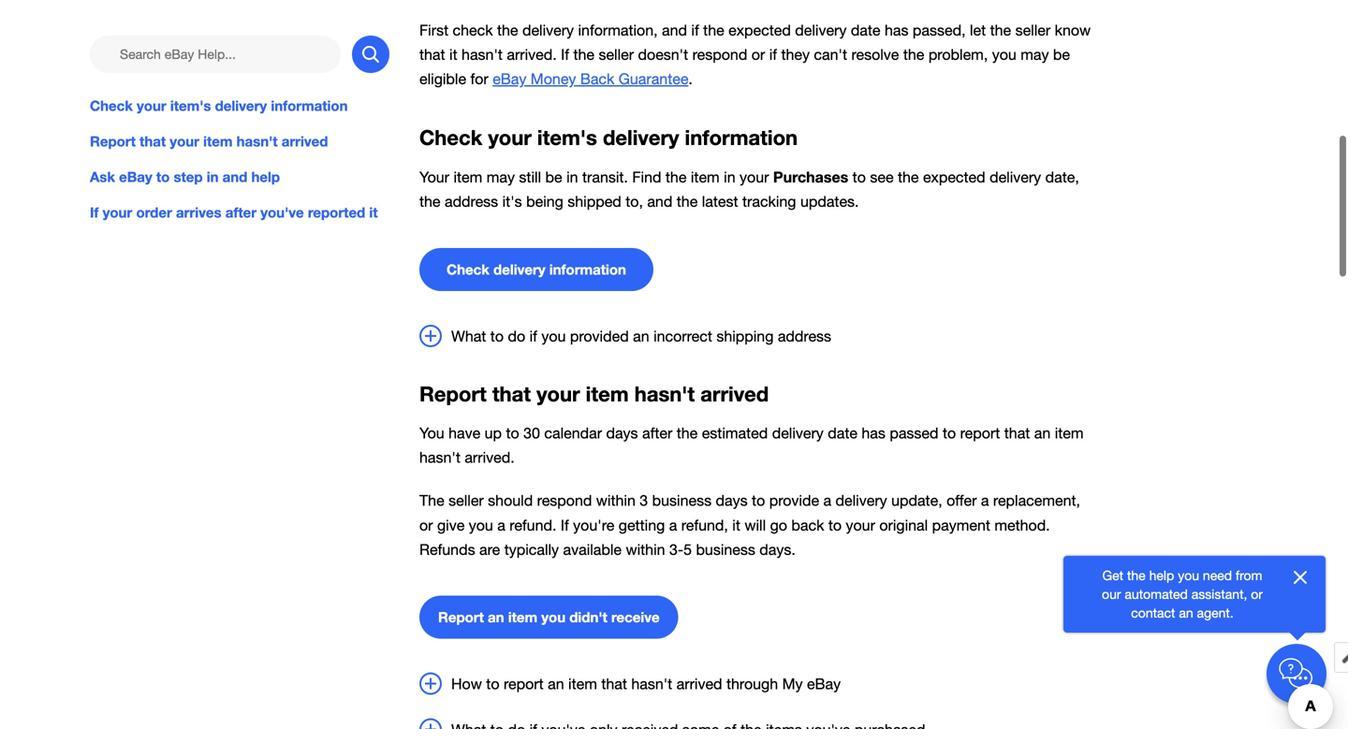 Task type: describe. For each thing, give the bounding box(es) containing it.
typically
[[505, 541, 559, 559]]

it inside the seller should respond within 3 business days to provide a delivery update, offer a replacement, or give you a refund. if you're getting a refund, it will go back to your original payment method. refunds are typically available within 3-5 business days.
[[733, 517, 741, 534]]

report inside dropdown button
[[504, 676, 544, 693]]

our
[[1103, 587, 1122, 602]]

1 horizontal spatial report that your item hasn't arrived
[[420, 382, 769, 406]]

to,
[[626, 193, 643, 210]]

you have up to 30 calendar days after the estimated delivery date has passed to report that an item hasn't arrived.
[[420, 425, 1084, 467]]

shipped
[[568, 193, 622, 210]]

still
[[519, 169, 542, 186]]

check delivery information
[[447, 261, 627, 278]]

purchases
[[774, 168, 849, 186]]

if for the
[[561, 517, 569, 534]]

that up up
[[493, 382, 531, 406]]

report for report an item you didn't receive link
[[438, 609, 484, 626]]

information,
[[578, 22, 658, 39]]

agent.
[[1198, 606, 1234, 621]]

3 in from the left
[[724, 169, 736, 186]]

get
[[1103, 568, 1124, 584]]

delivery up money at the top left
[[523, 22, 574, 39]]

incorrect
[[654, 328, 713, 345]]

get the help you need from our automated assistant, or contact an agent. tooltip
[[1094, 567, 1272, 623]]

check your item's delivery information link
[[90, 96, 390, 116]]

getting
[[619, 517, 665, 534]]

shipping
[[717, 328, 774, 345]]

delivery inside check your item's delivery information link
[[215, 97, 267, 114]]

eligible
[[420, 70, 467, 88]]

item up latest at the right top of the page
[[691, 169, 720, 186]]

didn't
[[570, 609, 608, 626]]

ask ebay to step in and help link
[[90, 167, 390, 187]]

hasn't inside you have up to 30 calendar days after the estimated delivery date has passed to report that an item hasn't arrived.
[[420, 449, 461, 467]]

estimated
[[702, 425, 768, 442]]

if inside the what to do if you provided an incorrect shipping address dropdown button
[[530, 328, 538, 345]]

check
[[453, 22, 493, 39]]

report that your item hasn't arrived link
[[90, 131, 390, 152]]

they
[[782, 46, 810, 63]]

arrives
[[176, 204, 222, 221]]

report an item you didn't receive
[[438, 609, 660, 626]]

replacement,
[[994, 492, 1081, 510]]

after inside 'link'
[[226, 204, 257, 221]]

ebay money back guarantee link
[[493, 70, 689, 88]]

your inside 'link'
[[103, 204, 132, 221]]

it inside if your order arrives after you've reported it 'link'
[[369, 204, 378, 221]]

you inside first check the delivery information, and if the expected delivery date has passed, let the seller know that it hasn't arrived. if the seller doesn't respond or if they can't resolve the problem, you may be eligible for
[[993, 46, 1017, 63]]

updates.
[[801, 193, 859, 210]]

delivery inside the check delivery information 'link'
[[494, 261, 546, 278]]

hasn't down the incorrect
[[635, 382, 695, 406]]

you inside dropdown button
[[542, 328, 566, 345]]

or inside first check the delivery information, and if the expected delivery date has passed, let the seller know that it hasn't arrived. if the seller doesn't respond or if they can't resolve the problem, you may be eligible for
[[752, 46, 766, 63]]

1 vertical spatial arrived
[[701, 382, 769, 406]]

30
[[524, 425, 540, 442]]

an down are
[[488, 609, 505, 626]]

information inside check your item's delivery information link
[[271, 97, 348, 114]]

first check the delivery information, and if the expected delivery date has passed, let the seller know that it hasn't arrived. if the seller doesn't respond or if they can't resolve the problem, you may be eligible for
[[420, 22, 1091, 88]]

days inside the seller should respond within 3 business days to provide a delivery update, offer a replacement, or give you a refund. if you're getting a refund, it will go back to your original payment method. refunds are typically available within 3-5 business days.
[[716, 492, 748, 510]]

what to do if you provided an incorrect shipping address
[[452, 328, 832, 345]]

latest
[[702, 193, 739, 210]]

item left didn't
[[508, 609, 538, 626]]

an inside you have up to 30 calendar days after the estimated delivery date has passed to report that an item hasn't arrived.
[[1035, 425, 1051, 442]]

what to do if you provided an incorrect shipping address button
[[420, 325, 1096, 348]]

it's
[[503, 193, 522, 210]]

available
[[563, 541, 622, 559]]

0 vertical spatial within
[[597, 492, 636, 510]]

have
[[449, 425, 481, 442]]

1 horizontal spatial seller
[[599, 46, 634, 63]]

hasn't inside "link"
[[237, 133, 278, 150]]

how to report an item that hasn't arrived through my ebay button
[[420, 673, 1096, 696]]

1 vertical spatial check your item's delivery information
[[420, 125, 798, 150]]

you've
[[261, 204, 304, 221]]

original
[[880, 517, 929, 534]]

to see the expected delivery date, the address it's being shipped to, and the latest tracking updates.
[[420, 169, 1080, 210]]

hasn't inside first check the delivery information, and if the expected delivery date has passed, let the seller know that it hasn't arrived. if the seller doesn't respond or if they can't resolve the problem, you may be eligible for
[[462, 46, 503, 63]]

3
[[640, 492, 648, 510]]

contact
[[1132, 606, 1176, 621]]

date inside first check the delivery information, and if the expected delivery date has passed, let the seller know that it hasn't arrived. if the seller doesn't respond or if they can't resolve the problem, you may be eligible for
[[851, 22, 881, 39]]

transit.
[[583, 169, 628, 186]]

arrived. for the
[[507, 46, 557, 63]]

1 horizontal spatial if
[[692, 22, 700, 39]]

assistant,
[[1192, 587, 1248, 602]]

a up 3-
[[670, 517, 678, 534]]

report that your item hasn't arrived inside "link"
[[90, 133, 328, 150]]

expected inside to see the expected delivery date, the address it's being shipped to, and the latest tracking updates.
[[924, 169, 986, 186]]

provided
[[570, 328, 629, 345]]

find
[[633, 169, 662, 186]]

should
[[488, 492, 533, 510]]

to right 'passed'
[[943, 425, 957, 442]]

0 vertical spatial business
[[653, 492, 712, 510]]

item inside "link"
[[203, 133, 233, 150]]

date,
[[1046, 169, 1080, 186]]

respond inside first check the delivery information, and if the expected delivery date has passed, let the seller know that it hasn't arrived. if the seller doesn't respond or if they can't resolve the problem, you may be eligible for
[[693, 46, 748, 63]]

let
[[970, 22, 987, 39]]

be inside first check the delivery information, and if the expected delivery date has passed, let the seller know that it hasn't arrived. if the seller doesn't respond or if they can't resolve the problem, you may be eligible for
[[1054, 46, 1071, 63]]

1 vertical spatial report
[[420, 382, 487, 406]]

days.
[[760, 541, 796, 559]]

arrived inside report that your item hasn't arrived "link"
[[282, 133, 328, 150]]

help inside the get the help you need from our automated assistant, or contact an agent.
[[1150, 568, 1175, 584]]

can't
[[814, 46, 848, 63]]

ask
[[90, 169, 115, 186]]

refund,
[[682, 517, 729, 534]]

item inside you have up to 30 calendar days after the estimated delivery date has passed to report that an item hasn't arrived.
[[1055, 425, 1084, 442]]

that inside first check the delivery information, and if the expected delivery date has passed, let the seller know that it hasn't arrived. if the seller doesn't respond or if they can't resolve the problem, you may be eligible for
[[420, 46, 446, 63]]

1 horizontal spatial ebay
[[493, 70, 527, 88]]

check delivery information link
[[420, 248, 654, 291]]

if inside if your order arrives after you've reported it 'link'
[[90, 204, 99, 221]]

ask ebay to step in and help
[[90, 169, 280, 186]]

provide
[[770, 492, 820, 510]]

how
[[452, 676, 482, 693]]

doesn't
[[638, 46, 689, 63]]

to inside to see the expected delivery date, the address it's being shipped to, and the latest tracking updates.
[[853, 169, 866, 186]]

report inside you have up to 30 calendar days after the estimated delivery date has passed to report that an item hasn't arrived.
[[961, 425, 1001, 442]]

0 horizontal spatial ebay
[[119, 169, 152, 186]]

may inside 'your item may still be in transit. find the item in your purchases'
[[487, 169, 515, 186]]

arrived. for up
[[465, 449, 515, 467]]

passed,
[[913, 22, 966, 39]]

item up calendar on the bottom left
[[586, 382, 629, 406]]

my
[[783, 676, 803, 693]]

3-
[[670, 541, 684, 559]]

method.
[[995, 517, 1051, 534]]

for
[[471, 70, 489, 88]]

go
[[771, 517, 788, 534]]

to inside how to report an item that hasn't arrived through my ebay dropdown button
[[486, 676, 500, 693]]

1 vertical spatial item's
[[538, 125, 598, 150]]

a down should
[[498, 517, 506, 534]]



Task type: vqa. For each thing, say whether or not it's contained in the screenshot.
right –
no



Task type: locate. For each thing, give the bounding box(es) containing it.
the inside you have up to 30 calendar days after the estimated delivery date has passed to report that an item hasn't arrived.
[[677, 425, 698, 442]]

0 vertical spatial seller
[[1016, 22, 1051, 39]]

1 horizontal spatial in
[[567, 169, 578, 186]]

1 horizontal spatial after
[[643, 425, 673, 442]]

after up the 3
[[643, 425, 673, 442]]

1 vertical spatial may
[[487, 169, 515, 186]]

to inside ask ebay to step in and help link
[[156, 169, 170, 186]]

may up the it's
[[487, 169, 515, 186]]

your
[[137, 97, 166, 114], [488, 125, 532, 150], [170, 133, 200, 150], [740, 169, 770, 186], [103, 204, 132, 221], [537, 382, 580, 406], [846, 517, 876, 534]]

1 vertical spatial if
[[770, 46, 778, 63]]

1 vertical spatial seller
[[599, 46, 634, 63]]

you
[[993, 46, 1017, 63], [542, 328, 566, 345], [469, 517, 494, 534], [1179, 568, 1200, 584], [542, 609, 566, 626]]

expected inside first check the delivery information, and if the expected delivery date has passed, let the seller know that it hasn't arrived. if the seller doesn't respond or if they can't resolve the problem, you may be eligible for
[[729, 22, 791, 39]]

to up will
[[752, 492, 766, 510]]

1 vertical spatial report that your item hasn't arrived
[[420, 382, 769, 406]]

report that your item hasn't arrived up calendar on the bottom left
[[420, 382, 769, 406]]

guarantee
[[619, 70, 689, 88]]

that up ask ebay to step in and help
[[140, 133, 166, 150]]

2 horizontal spatial ebay
[[807, 676, 841, 693]]

that up replacement,
[[1005, 425, 1031, 442]]

an inside the get the help you need from our automated assistant, or contact an agent.
[[1180, 606, 1194, 621]]

do
[[508, 328, 526, 345]]

if inside the seller should respond within 3 business days to provide a delivery update, offer a replacement, or give you a refund. if you're getting a refund, it will go back to your original payment method. refunds are typically available within 3-5 business days.
[[561, 517, 569, 534]]

delivery
[[523, 22, 574, 39], [796, 22, 847, 39], [215, 97, 267, 114], [603, 125, 680, 150], [990, 169, 1042, 186], [494, 261, 546, 278], [773, 425, 824, 442], [836, 492, 888, 510]]

that down receive
[[602, 676, 628, 693]]

that inside "link"
[[140, 133, 166, 150]]

date left 'passed'
[[828, 425, 858, 442]]

0 horizontal spatial check your item's delivery information
[[90, 97, 348, 114]]

report that your item hasn't arrived up step
[[90, 133, 328, 150]]

has left 'passed'
[[862, 425, 886, 442]]

0 vertical spatial information
[[271, 97, 348, 114]]

1 vertical spatial arrived.
[[465, 449, 515, 467]]

to
[[156, 169, 170, 186], [853, 169, 866, 186], [491, 328, 504, 345], [506, 425, 520, 442], [943, 425, 957, 442], [752, 492, 766, 510], [829, 517, 842, 534], [486, 676, 500, 693]]

be right still
[[546, 169, 563, 186]]

1 vertical spatial within
[[626, 541, 666, 559]]

report up ask
[[90, 133, 136, 150]]

see
[[871, 169, 894, 186]]

0 vertical spatial or
[[752, 46, 766, 63]]

or inside the get the help you need from our automated assistant, or contact an agent.
[[1252, 587, 1264, 602]]

expected right see on the right top
[[924, 169, 986, 186]]

report up have
[[420, 382, 487, 406]]

date up "resolve" at the right of the page
[[851, 22, 881, 39]]

2 in from the left
[[567, 169, 578, 186]]

if left they
[[770, 46, 778, 63]]

0 horizontal spatial if
[[530, 328, 538, 345]]

2 vertical spatial seller
[[449, 492, 484, 510]]

from
[[1236, 568, 1263, 584]]

delivery up the do
[[494, 261, 546, 278]]

0 vertical spatial and
[[662, 22, 688, 39]]

hasn't down you
[[420, 449, 461, 467]]

you right the do
[[542, 328, 566, 345]]

arrived. down up
[[465, 449, 515, 467]]

problem,
[[929, 46, 989, 63]]

check
[[90, 97, 133, 114], [420, 125, 483, 150], [447, 261, 490, 278]]

hasn't down check your item's delivery information link
[[237, 133, 278, 150]]

1 horizontal spatial report
[[961, 425, 1001, 442]]

1 vertical spatial check
[[420, 125, 483, 150]]

back
[[792, 517, 825, 534]]

2 horizontal spatial in
[[724, 169, 736, 186]]

0 vertical spatial help
[[252, 169, 280, 186]]

arrived. up money at the top left
[[507, 46, 557, 63]]

within
[[597, 492, 636, 510], [626, 541, 666, 559]]

in left transit.
[[567, 169, 578, 186]]

to right how
[[486, 676, 500, 693]]

date
[[851, 22, 881, 39], [828, 425, 858, 442]]

that down the first on the left of page
[[420, 46, 446, 63]]

your inside 'your item may still be in transit. find the item in your purchases'
[[740, 169, 770, 186]]

0 vertical spatial address
[[445, 193, 499, 210]]

through
[[727, 676, 779, 693]]

if left you're
[[561, 517, 569, 534]]

the inside 'your item may still be in transit. find the item in your purchases'
[[666, 169, 687, 186]]

are
[[480, 541, 500, 559]]

2 vertical spatial or
[[1252, 587, 1264, 602]]

0 horizontal spatial address
[[445, 193, 499, 210]]

help up the automated
[[1150, 568, 1175, 584]]

reported
[[308, 204, 366, 221]]

resolve
[[852, 46, 900, 63]]

0 vertical spatial report
[[961, 425, 1001, 442]]

respond inside the seller should respond within 3 business days to provide a delivery update, offer a replacement, or give you a refund. if you're getting a refund, it will go back to your original payment method. refunds are typically available within 3-5 business days.
[[537, 492, 592, 510]]

offer
[[947, 492, 977, 510]]

0 vertical spatial if
[[561, 46, 570, 63]]

0 vertical spatial may
[[1021, 46, 1050, 63]]

to left 30
[[506, 425, 520, 442]]

and up the doesn't on the top of the page
[[662, 22, 688, 39]]

arrived inside how to report an item that hasn't arrived through my ebay dropdown button
[[677, 676, 723, 693]]

to right back
[[829, 517, 842, 534]]

check your item's delivery information up transit.
[[420, 125, 798, 150]]

0 horizontal spatial be
[[546, 169, 563, 186]]

how to report an item that hasn't arrived through my ebay
[[452, 676, 841, 693]]

0 vertical spatial days
[[607, 425, 638, 442]]

it left will
[[733, 517, 741, 534]]

be down know
[[1054, 46, 1071, 63]]

0 vertical spatial report
[[90, 133, 136, 150]]

ebay
[[493, 70, 527, 88], [119, 169, 152, 186], [807, 676, 841, 693]]

delivery inside to see the expected delivery date, the address it's being shipped to, and the latest tracking updates.
[[990, 169, 1042, 186]]

days up will
[[716, 492, 748, 510]]

order
[[136, 204, 172, 221]]

that inside dropdown button
[[602, 676, 628, 693]]

a right the "offer"
[[982, 492, 990, 510]]

item right your on the left
[[454, 169, 483, 186]]

hasn't
[[462, 46, 503, 63], [237, 133, 278, 150], [635, 382, 695, 406], [420, 449, 461, 467], [632, 676, 673, 693]]

update,
[[892, 492, 943, 510]]

help up you've
[[252, 169, 280, 186]]

2 horizontal spatial or
[[1252, 587, 1264, 602]]

2 horizontal spatial information
[[685, 125, 798, 150]]

0 horizontal spatial in
[[207, 169, 219, 186]]

to left see on the right top
[[853, 169, 866, 186]]

if for first
[[561, 46, 570, 63]]

2 vertical spatial and
[[648, 193, 673, 210]]

1 vertical spatial expected
[[924, 169, 986, 186]]

item up replacement,
[[1055, 425, 1084, 442]]

your inside the seller should respond within 3 business days to provide a delivery update, offer a replacement, or give you a refund. if you're getting a refund, it will go back to your original payment method. refunds are typically available within 3-5 business days.
[[846, 517, 876, 534]]

0 vertical spatial after
[[226, 204, 257, 221]]

your inside "link"
[[170, 133, 200, 150]]

ebay right my
[[807, 676, 841, 693]]

if
[[692, 22, 700, 39], [770, 46, 778, 63], [530, 328, 538, 345]]

you inside the get the help you need from our automated assistant, or contact an agent.
[[1179, 568, 1200, 584]]

delivery up original
[[836, 492, 888, 510]]

delivery up report that your item hasn't arrived "link"
[[215, 97, 267, 114]]

check up your on the left
[[420, 125, 483, 150]]

payment
[[933, 517, 991, 534]]

in
[[207, 169, 219, 186], [567, 169, 578, 186], [724, 169, 736, 186]]

a up back
[[824, 492, 832, 510]]

receive
[[612, 609, 660, 626]]

2 vertical spatial arrived
[[677, 676, 723, 693]]

item's down search ebay help... text box
[[170, 97, 211, 114]]

you
[[420, 425, 445, 442]]

it up eligible
[[450, 46, 458, 63]]

2 vertical spatial it
[[733, 517, 741, 534]]

get the help you need from our automated assistant, or contact an agent.
[[1103, 568, 1264, 621]]

after inside you have up to 30 calendar days after the estimated delivery date has passed to report that an item hasn't arrived.
[[643, 425, 673, 442]]

if your order arrives after you've reported it
[[90, 204, 378, 221]]

0 vertical spatial expected
[[729, 22, 791, 39]]

has inside first check the delivery information, and if the expected delivery date has passed, let the seller know that it hasn't arrived. if the seller doesn't respond or if they can't resolve the problem, you may be eligible for
[[885, 22, 909, 39]]

business up refund,
[[653, 492, 712, 510]]

delivery up 'your item may still be in transit. find the item in your purchases'
[[603, 125, 680, 150]]

expected
[[729, 22, 791, 39], [924, 169, 986, 186]]

date inside you have up to 30 calendar days after the estimated delivery date has passed to report that an item hasn't arrived.
[[828, 425, 858, 442]]

item inside dropdown button
[[569, 676, 598, 693]]

check for the check delivery information 'link'
[[447, 261, 490, 278]]

report
[[961, 425, 1001, 442], [504, 676, 544, 693]]

2 horizontal spatial seller
[[1016, 22, 1051, 39]]

check your item's delivery information
[[90, 97, 348, 114], [420, 125, 798, 150]]

you right problem,
[[993, 46, 1017, 63]]

address left the it's
[[445, 193, 499, 210]]

has inside you have up to 30 calendar days after the estimated delivery date has passed to report that an item hasn't arrived.
[[862, 425, 886, 442]]

your item may still be in transit. find the item in your purchases
[[420, 168, 849, 186]]

automated
[[1125, 587, 1189, 602]]

calendar
[[545, 425, 602, 442]]

respond up the .
[[693, 46, 748, 63]]

and up 'if your order arrives after you've reported it'
[[223, 169, 248, 186]]

item down didn't
[[569, 676, 598, 693]]

you left didn't
[[542, 609, 566, 626]]

2 horizontal spatial it
[[733, 517, 741, 534]]

an
[[633, 328, 650, 345], [1035, 425, 1051, 442], [1180, 606, 1194, 621], [488, 609, 505, 626], [548, 676, 564, 693]]

1 horizontal spatial address
[[778, 328, 832, 345]]

you're
[[573, 517, 615, 534]]

delivery inside you have up to 30 calendar days after the estimated delivery date has passed to report that an item hasn't arrived.
[[773, 425, 824, 442]]

address right shipping
[[778, 328, 832, 345]]

1 vertical spatial days
[[716, 492, 748, 510]]

1 horizontal spatial be
[[1054, 46, 1071, 63]]

2 vertical spatial information
[[550, 261, 627, 278]]

if right the do
[[530, 328, 538, 345]]

it right reported
[[369, 204, 378, 221]]

item's inside check your item's delivery information link
[[170, 97, 211, 114]]

and
[[662, 22, 688, 39], [223, 169, 248, 186], [648, 193, 673, 210]]

within down the getting in the bottom left of the page
[[626, 541, 666, 559]]

know
[[1055, 22, 1091, 39]]

seller up give
[[449, 492, 484, 510]]

1 horizontal spatial it
[[450, 46, 458, 63]]

1 horizontal spatial may
[[1021, 46, 1050, 63]]

address
[[445, 193, 499, 210], [778, 328, 832, 345]]

an down report an item you didn't receive link
[[548, 676, 564, 693]]

within left the 3
[[597, 492, 636, 510]]

may right problem,
[[1021, 46, 1050, 63]]

seller down 'information,'
[[599, 46, 634, 63]]

0 horizontal spatial information
[[271, 97, 348, 114]]

or inside the seller should respond within 3 business days to provide a delivery update, offer a replacement, or give you a refund. if you're getting a refund, it will go back to your original payment method. refunds are typically available within 3-5 business days.
[[420, 517, 433, 534]]

information inside the check delivery information 'link'
[[550, 261, 627, 278]]

0 horizontal spatial help
[[252, 169, 280, 186]]

item down check your item's delivery information link
[[203, 133, 233, 150]]

1 horizontal spatial help
[[1150, 568, 1175, 584]]

an left "agent."
[[1180, 606, 1194, 621]]

check up what
[[447, 261, 490, 278]]

ebay right for at the top of the page
[[493, 70, 527, 88]]

ebay money back guarantee .
[[493, 70, 693, 88]]

0 horizontal spatial report
[[504, 676, 544, 693]]

1 vertical spatial has
[[862, 425, 886, 442]]

0 vertical spatial arrived.
[[507, 46, 557, 63]]

arrived.
[[507, 46, 557, 63], [465, 449, 515, 467]]

and for help
[[223, 169, 248, 186]]

and for if
[[662, 22, 688, 39]]

arrived down check your item's delivery information link
[[282, 133, 328, 150]]

up
[[485, 425, 502, 442]]

arrived. inside you have up to 30 calendar days after the estimated delivery date has passed to report that an item hasn't arrived.
[[465, 449, 515, 467]]

report inside "link"
[[90, 133, 136, 150]]

seller inside the seller should respond within 3 business days to provide a delivery update, offer a replacement, or give you a refund. if you're getting a refund, it will go back to your original payment method. refunds are typically available within 3-5 business days.
[[449, 492, 484, 510]]

an left the incorrect
[[633, 328, 650, 345]]

2 vertical spatial if
[[530, 328, 538, 345]]

report an item you didn't receive link
[[420, 596, 679, 639]]

address inside to see the expected delivery date, the address it's being shipped to, and the latest tracking updates.
[[445, 193, 499, 210]]

1 in from the left
[[207, 169, 219, 186]]

0 horizontal spatial days
[[607, 425, 638, 442]]

check up ask
[[90, 97, 133, 114]]

and inside to see the expected delivery date, the address it's being shipped to, and the latest tracking updates.
[[648, 193, 673, 210]]

check your item's delivery information up report that your item hasn't arrived "link"
[[90, 97, 348, 114]]

ebay inside dropdown button
[[807, 676, 841, 693]]

2 horizontal spatial if
[[770, 46, 778, 63]]

hasn't inside dropdown button
[[632, 676, 673, 693]]

hasn't down receive
[[632, 676, 673, 693]]

0 vertical spatial it
[[450, 46, 458, 63]]

respond
[[693, 46, 748, 63], [537, 492, 592, 510]]

delivery inside the seller should respond within 3 business days to provide a delivery update, offer a replacement, or give you a refund. if you're getting a refund, it will go back to your original payment method. refunds are typically available within 3-5 business days.
[[836, 492, 888, 510]]

and right to, at the top
[[648, 193, 673, 210]]

refunds
[[420, 541, 475, 559]]

report right 'passed'
[[961, 425, 1001, 442]]

1 vertical spatial be
[[546, 169, 563, 186]]

give
[[437, 517, 465, 534]]

item's
[[170, 97, 211, 114], [538, 125, 598, 150]]

refund.
[[510, 517, 557, 534]]

.
[[689, 70, 693, 88]]

need
[[1204, 568, 1233, 584]]

0 horizontal spatial respond
[[537, 492, 592, 510]]

0 vertical spatial if
[[692, 22, 700, 39]]

1 vertical spatial business
[[696, 541, 756, 559]]

1 horizontal spatial or
[[752, 46, 766, 63]]

2 vertical spatial check
[[447, 261, 490, 278]]

1 vertical spatial ebay
[[119, 169, 152, 186]]

5
[[684, 541, 692, 559]]

has up "resolve" at the right of the page
[[885, 22, 909, 39]]

item's up still
[[538, 125, 598, 150]]

in right step
[[207, 169, 219, 186]]

0 horizontal spatial it
[[369, 204, 378, 221]]

or left give
[[420, 517, 433, 534]]

an up replacement,
[[1035, 425, 1051, 442]]

tracking
[[743, 193, 797, 210]]

check for check your item's delivery information link
[[90, 97, 133, 114]]

the inside the get the help you need from our automated assistant, or contact an agent.
[[1128, 568, 1146, 584]]

the
[[497, 22, 519, 39], [704, 22, 725, 39], [991, 22, 1012, 39], [574, 46, 595, 63], [904, 46, 925, 63], [666, 169, 687, 186], [898, 169, 919, 186], [420, 193, 441, 210], [677, 193, 698, 210], [677, 425, 698, 442], [1128, 568, 1146, 584]]

in up latest at the right top of the page
[[724, 169, 736, 186]]

if inside first check the delivery information, and if the expected delivery date has passed, let the seller know that it hasn't arrived. if the seller doesn't respond or if they can't resolve the problem, you may be eligible for
[[561, 46, 570, 63]]

may inside first check the delivery information, and if the expected delivery date has passed, let the seller know that it hasn't arrived. if the seller doesn't respond or if they can't resolve the problem, you may be eligible for
[[1021, 46, 1050, 63]]

0 horizontal spatial may
[[487, 169, 515, 186]]

0 horizontal spatial or
[[420, 517, 433, 534]]

back
[[581, 70, 615, 88]]

0 vertical spatial be
[[1054, 46, 1071, 63]]

first
[[420, 22, 449, 39]]

the seller should respond within 3 business days to provide a delivery update, offer a replacement, or give you a refund. if you're getting a refund, it will go back to your original payment method. refunds are typically available within 3-5 business days.
[[420, 492, 1081, 559]]

if up the .
[[692, 22, 700, 39]]

what
[[452, 328, 487, 345]]

1 vertical spatial date
[[828, 425, 858, 442]]

after down ask ebay to step in and help link
[[226, 204, 257, 221]]

address inside the what to do if you provided an incorrect shipping address dropdown button
[[778, 328, 832, 345]]

1 vertical spatial address
[[778, 328, 832, 345]]

0 vertical spatial arrived
[[282, 133, 328, 150]]

report for report that your item hasn't arrived "link"
[[90, 133, 136, 150]]

Search eBay Help... text field
[[90, 36, 341, 73]]

arrived. inside first check the delivery information, and if the expected delivery date has passed, let the seller know that it hasn't arrived. if the seller doesn't respond or if they can't resolve the problem, you may be eligible for
[[507, 46, 557, 63]]

it inside first check the delivery information, and if the expected delivery date has passed, let the seller know that it hasn't arrived. if the seller doesn't respond or if they can't resolve the problem, you may be eligible for
[[450, 46, 458, 63]]

1 vertical spatial or
[[420, 517, 433, 534]]

0 vertical spatial respond
[[693, 46, 748, 63]]

you left need at bottom
[[1179, 568, 1200, 584]]

0 vertical spatial ebay
[[493, 70, 527, 88]]

to left the do
[[491, 328, 504, 345]]

0 vertical spatial date
[[851, 22, 881, 39]]

information up to see the expected delivery date, the address it's being shipped to, and the latest tracking updates.
[[685, 125, 798, 150]]

and inside first check the delivery information, and if the expected delivery date has passed, let the seller know that it hasn't arrived. if the seller doesn't respond or if they can't resolve the problem, you may be eligible for
[[662, 22, 688, 39]]

respond up you're
[[537, 492, 592, 510]]

check inside 'link'
[[447, 261, 490, 278]]

0 horizontal spatial expected
[[729, 22, 791, 39]]

delivery up can't
[[796, 22, 847, 39]]

1 horizontal spatial expected
[[924, 169, 986, 186]]

0 vertical spatial has
[[885, 22, 909, 39]]

seller left know
[[1016, 22, 1051, 39]]

0 horizontal spatial after
[[226, 204, 257, 221]]

that
[[420, 46, 446, 63], [140, 133, 166, 150], [493, 382, 531, 406], [1005, 425, 1031, 442], [602, 676, 628, 693]]

be inside 'your item may still be in transit. find the item in your purchases'
[[546, 169, 563, 186]]

0 vertical spatial check
[[90, 97, 133, 114]]

the
[[420, 492, 445, 510]]

you inside the seller should respond within 3 business days to provide a delivery update, offer a replacement, or give you a refund. if you're getting a refund, it will go back to your original payment method. refunds are typically available within 3-5 business days.
[[469, 517, 494, 534]]

0 vertical spatial check your item's delivery information
[[90, 97, 348, 114]]

0 vertical spatial report that your item hasn't arrived
[[90, 133, 328, 150]]

1 vertical spatial if
[[90, 204, 99, 221]]

to inside the what to do if you provided an incorrect shipping address dropdown button
[[491, 328, 504, 345]]

that inside you have up to 30 calendar days after the estimated delivery date has passed to report that an item hasn't arrived.
[[1005, 425, 1031, 442]]

days
[[607, 425, 638, 442], [716, 492, 748, 510]]

if your order arrives after you've reported it link
[[90, 202, 390, 223]]

1 horizontal spatial days
[[716, 492, 748, 510]]

report
[[90, 133, 136, 150], [420, 382, 487, 406], [438, 609, 484, 626]]

item
[[203, 133, 233, 150], [454, 169, 483, 186], [691, 169, 720, 186], [586, 382, 629, 406], [1055, 425, 1084, 442], [508, 609, 538, 626], [569, 676, 598, 693]]

2 vertical spatial report
[[438, 609, 484, 626]]

days inside you have up to 30 calendar days after the estimated delivery date has passed to report that an item hasn't arrived.
[[607, 425, 638, 442]]

being
[[527, 193, 564, 210]]

ebay right ask
[[119, 169, 152, 186]]

0 vertical spatial item's
[[170, 97, 211, 114]]

or left they
[[752, 46, 766, 63]]

1 vertical spatial it
[[369, 204, 378, 221]]

0 horizontal spatial report that your item hasn't arrived
[[90, 133, 328, 150]]

passed
[[890, 425, 939, 442]]

if down ask
[[90, 204, 99, 221]]

0 horizontal spatial item's
[[170, 97, 211, 114]]

step
[[174, 169, 203, 186]]

or
[[752, 46, 766, 63], [420, 517, 433, 534], [1252, 587, 1264, 602]]

money
[[531, 70, 577, 88]]

1 horizontal spatial respond
[[693, 46, 748, 63]]

1 vertical spatial information
[[685, 125, 798, 150]]

2 vertical spatial ebay
[[807, 676, 841, 693]]



